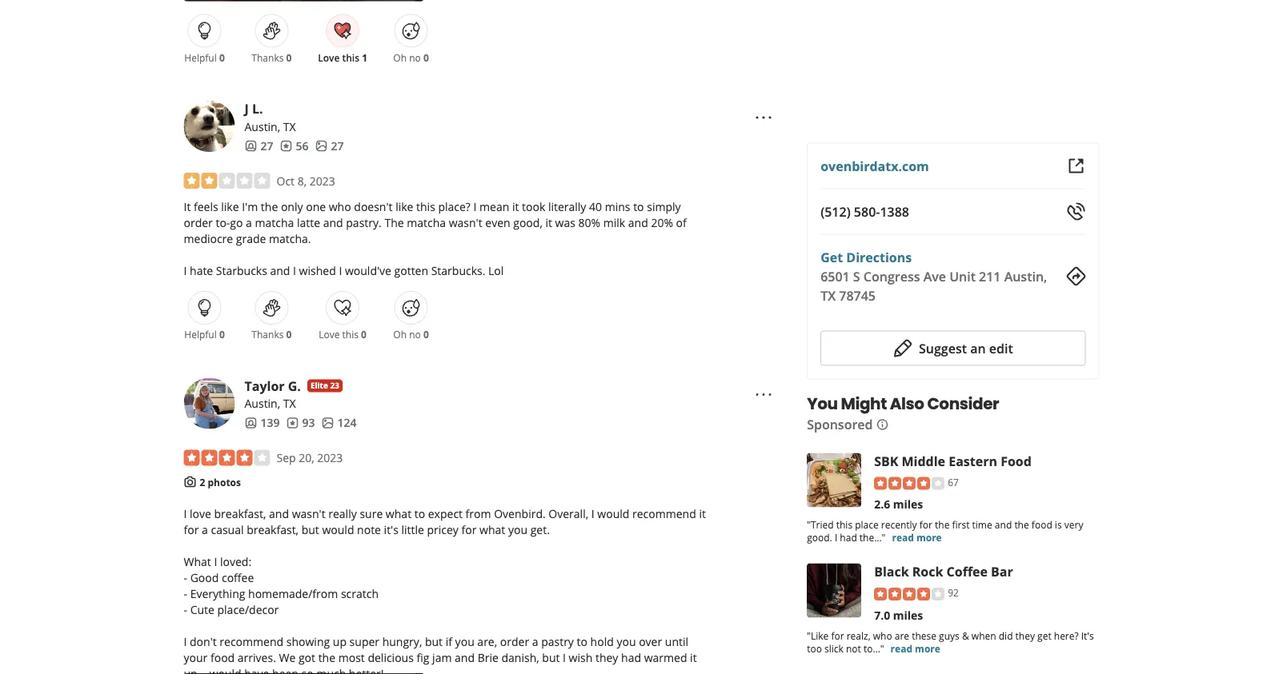 Task type: describe. For each thing, give the bounding box(es) containing it.
211
[[979, 268, 1001, 285]]

who inside it feels like i'm the only one who doesn't like this place? i mean it took literally 40 mins to simply order to-go a matcha latte and pastry. the matcha wasn't even good, it was 80% milk and 20% of mediocre grade matcha.
[[329, 199, 351, 214]]

read for sbk
[[892, 532, 914, 545]]

3 - from the top
[[184, 602, 187, 618]]

0 vertical spatial 4 star rating image
[[184, 450, 270, 466]]

and down one
[[323, 215, 343, 230]]

wish
[[569, 650, 593, 666]]

photo of j l. image
[[184, 101, 235, 152]]

eastern
[[949, 453, 997, 470]]

the inside it feels like i'm the only one who doesn't like this place? i mean it took literally 40 mins to simply order to-go a matcha latte and pastry. the matcha wasn't even good, it was 80% milk and 20% of mediocre grade matcha.
[[261, 199, 278, 214]]

get
[[1038, 630, 1052, 643]]

time
[[972, 519, 992, 532]]

2 star rating image
[[184, 173, 270, 189]]

lol
[[488, 263, 504, 278]]

thanks 0 for love this 0
[[252, 328, 292, 341]]

124
[[337, 416, 357, 431]]

1
[[362, 51, 367, 64]]

love this 0
[[319, 328, 367, 341]]

had inside "i don't recommend showing up super hungry, but if you are, order a pastry to hold you over until your food arrives. we got the most delicious fig jam and brie danish, but i wish they had warmed it up... would have been so much better!"
[[621, 650, 641, 666]]

starbucks.
[[431, 263, 485, 278]]

had inside "tried this place recently for the first time and the food is very good. i had the…"
[[840, 532, 857, 545]]

(0 reactions) element left love this 1
[[286, 51, 292, 64]]

helpful 0 for love this 0
[[184, 328, 225, 341]]

you might also consider
[[807, 393, 999, 415]]

directions
[[846, 248, 912, 266]]

16 review v2 image for taylor g.
[[286, 417, 299, 430]]

literally
[[548, 199, 586, 214]]

92
[[948, 587, 959, 600]]

1 matcha from the left
[[255, 215, 294, 230]]

1 - from the top
[[184, 570, 187, 586]]

2
[[200, 476, 205, 489]]

note
[[357, 522, 381, 538]]

i left hate
[[184, 263, 187, 278]]

56
[[296, 138, 309, 153]]

miles for middle
[[893, 497, 923, 512]]

place
[[855, 519, 879, 532]]

2 - from the top
[[184, 586, 187, 602]]

reviews element for j l.
[[280, 138, 309, 154]]

i left wish
[[563, 650, 566, 666]]

it feels like i'm the only one who doesn't like this place? i mean it took literally 40 mins to simply order to-go a matcha latte and pastry. the matcha wasn't even good, it was 80% milk and 20% of mediocre grade matcha.
[[184, 199, 687, 246]]

4 star rating image for sbk
[[874, 478, 945, 490]]

love this 1
[[318, 51, 367, 64]]

taylor
[[245, 377, 285, 395]]

they inside "like for realz, who are these guys & when did they get here? it's too slick not to…"
[[1016, 630, 1035, 643]]

black
[[874, 564, 909, 581]]

jam
[[432, 650, 452, 666]]

a inside it feels like i'm the only one who doesn't like this place? i mean it took literally 40 mins to simply order to-go a matcha latte and pastry. the matcha wasn't even good, it was 80% milk and 20% of mediocre grade matcha.
[[246, 215, 252, 230]]

good
[[190, 570, 219, 586]]

wasn't inside it feels like i'm the only one who doesn't like this place? i mean it took literally 40 mins to simply order to-go a matcha latte and pastry. the matcha wasn't even good, it was 80% milk and 20% of mediocre grade matcha.
[[449, 215, 482, 230]]

for inside "tried this place recently for the first time and the food is very good. i had the…"
[[920, 519, 933, 532]]

feels
[[194, 199, 218, 214]]

pastry
[[541, 634, 574, 650]]

sbk middle eastern food
[[874, 453, 1032, 470]]

wasn't inside i love breakfast, and wasn't really sure what to expect from ovenbird. overall, i would recommend it for a casual breakfast, but would note it's little pricey for what you get.
[[292, 506, 326, 522]]

order inside "i don't recommend showing up super hungry, but if you are, order a pastry to hold you over until your food arrives. we got the most delicious fig jam and brie danish, but i wish they had warmed it up... would have been so much better!"
[[500, 634, 529, 650]]

0 up photo of j l.
[[219, 51, 225, 64]]

23
[[330, 381, 339, 392]]

139
[[261, 416, 280, 431]]

austin, inside get directions 6501 s congress ave unit 211 austin, tx 78745
[[1004, 268, 1047, 285]]

to inside i love breakfast, and wasn't really sure what to expect from ovenbird. overall, i would recommend it for a casual breakfast, but would note it's little pricey for what you get.
[[414, 506, 425, 522]]

i hate starbucks and i wished i would've gotten starbucks. lol
[[184, 263, 504, 278]]

menu image for j l.
[[754, 108, 773, 127]]

i left love
[[184, 506, 187, 522]]

doesn't
[[354, 199, 393, 214]]

(0 reactions) element down 'would've'
[[361, 328, 367, 341]]

coffee
[[222, 570, 254, 586]]

oct
[[277, 173, 295, 189]]

warmed
[[644, 650, 687, 666]]

until
[[665, 634, 688, 650]]

27 inside friends element
[[261, 138, 273, 153]]

67
[[948, 476, 959, 489]]

20%
[[651, 215, 673, 230]]

1388
[[880, 203, 909, 220]]

it inside i love breakfast, and wasn't really sure what to expect from ovenbird. overall, i would recommend it for a casual breakfast, but would note it's little pricey for what you get.
[[699, 506, 706, 522]]

read more link for middle
[[892, 532, 942, 545]]

got
[[299, 650, 315, 666]]

i left the wished
[[293, 263, 296, 278]]

j l. link
[[245, 100, 263, 117]]

oh no 0 for love this 0
[[393, 328, 429, 341]]

tx inside get directions 6501 s congress ave unit 211 austin, tx 78745
[[821, 287, 836, 304]]

it's
[[384, 522, 399, 538]]

are
[[895, 630, 909, 643]]

(0 reactions) element down starbucks
[[219, 328, 225, 341]]

what i loved: - good coffee - everything homemade/from scratch - cute place/decor
[[184, 554, 379, 618]]

93
[[302, 416, 315, 431]]

1 like from the left
[[221, 199, 239, 214]]

friends element for j l.
[[245, 138, 273, 154]]

bar
[[991, 564, 1013, 581]]

the…"
[[860, 532, 886, 545]]

2.6
[[874, 497, 890, 512]]

2023 for j l.
[[310, 173, 335, 189]]

to…"
[[864, 642, 884, 656]]

s
[[853, 268, 860, 285]]

you
[[807, 393, 838, 415]]

reviews element for taylor g.
[[286, 415, 315, 431]]

sure
[[360, 506, 383, 522]]

tx for 23
[[283, 396, 296, 412]]

no for 0
[[409, 328, 421, 341]]

did
[[999, 630, 1013, 643]]

78745
[[839, 287, 876, 304]]

arrives.
[[238, 650, 276, 666]]

would've
[[345, 263, 391, 278]]

the inside "i don't recommend showing up super hungry, but if you are, order a pastry to hold you over until your food arrives. we got the most delicious fig jam and brie danish, but i wish they had warmed it up... would have been so much better!"
[[318, 650, 335, 666]]

2 vertical spatial but
[[542, 650, 560, 666]]

0 right (1 reaction) element
[[423, 51, 429, 64]]

edit
[[989, 340, 1013, 357]]

suggest
[[919, 340, 967, 357]]

2 horizontal spatial you
[[617, 634, 636, 650]]

0 vertical spatial would
[[597, 506, 629, 522]]

starbucks
[[216, 263, 267, 278]]

the left first
[[935, 519, 950, 532]]

i right the wished
[[339, 263, 342, 278]]

i inside it feels like i'm the only one who doesn't like this place? i mean it took literally 40 mins to simply order to-go a matcha latte and pastry. the matcha wasn't even good, it was 80% milk and 20% of mediocre grade matcha.
[[474, 199, 477, 214]]

realz,
[[847, 630, 871, 643]]

and right milk
[[628, 215, 648, 230]]

8,
[[297, 173, 307, 189]]

"tried this place recently for the first time and the food is very good. i had the…"
[[807, 519, 1083, 545]]

and down matcha.
[[270, 263, 290, 278]]

0 down starbucks
[[219, 328, 225, 341]]

the left is
[[1015, 519, 1029, 532]]

2023 for taylor g.
[[317, 451, 343, 466]]

24 external link v2 image
[[1067, 156, 1086, 176]]

"like
[[807, 630, 829, 643]]

hold
[[590, 634, 614, 650]]

thanks for love this 1
[[252, 51, 284, 64]]

only
[[281, 199, 303, 214]]

2 photos
[[200, 476, 241, 489]]

i love breakfast, and wasn't really sure what to expect from ovenbird. overall, i would recommend it for a casual breakfast, but would note it's little pricey for what you get.
[[184, 506, 706, 538]]

consider
[[927, 393, 999, 415]]

photos element for taylor g.
[[321, 415, 357, 431]]

food inside "i don't recommend showing up super hungry, but if you are, order a pastry to hold you over until your food arrives. we got the most delicious fig jam and brie danish, but i wish they had warmed it up... would have been so much better!"
[[210, 650, 235, 666]]

over
[[639, 634, 662, 650]]

black rock coffee bar link
[[874, 564, 1013, 581]]

photos
[[208, 476, 241, 489]]

but inside i love breakfast, and wasn't really sure what to expect from ovenbird. overall, i would recommend it for a casual breakfast, but would note it's little pricey for what you get.
[[302, 522, 319, 538]]

congress
[[864, 268, 920, 285]]

it inside "i don't recommend showing up super hungry, but if you are, order a pastry to hold you over until your food arrives. we got the most delicious fig jam and brie danish, but i wish they had warmed it up... would have been so much better!"
[[690, 650, 697, 666]]

an
[[970, 340, 986, 357]]

i left don't
[[184, 634, 187, 650]]

and inside i love breakfast, and wasn't really sure what to expect from ovenbird. overall, i would recommend it for a casual breakfast, but would note it's little pricey for what you get.
[[269, 506, 289, 522]]

for down love
[[184, 522, 199, 538]]

one
[[306, 199, 326, 214]]

to inside it feels like i'm the only one who doesn't like this place? i mean it took literally 40 mins to simply order to-go a matcha latte and pastry. the matcha wasn't even good, it was 80% milk and 20% of mediocre grade matcha.
[[633, 199, 644, 214]]

helpful for love this 0
[[184, 328, 217, 341]]

(0 reactions) element down the gotten
[[423, 328, 429, 341]]

(0 reactions) element up photo of j l.
[[219, 51, 225, 64]]

when
[[972, 630, 996, 643]]



Task type: vqa. For each thing, say whether or not it's contained in the screenshot.


Task type: locate. For each thing, give the bounding box(es) containing it.
get directions 6501 s congress ave unit 211 austin, tx 78745
[[821, 248, 1047, 304]]

here?
[[1054, 630, 1079, 643]]

16 friends v2 image left 139
[[245, 417, 257, 430]]

2 like from the left
[[396, 199, 413, 214]]

oh right the love this 0
[[393, 328, 407, 341]]

read more for rock
[[891, 642, 940, 656]]

0 vertical spatial -
[[184, 570, 187, 586]]

had down over
[[621, 650, 641, 666]]

1 vertical spatial but
[[425, 634, 443, 650]]

guys
[[939, 630, 960, 643]]

1 horizontal spatial recommend
[[632, 506, 696, 522]]

1 miles from the top
[[893, 497, 923, 512]]

2 no from the top
[[409, 328, 421, 341]]

danish,
[[501, 650, 539, 666]]

2 friends element from the top
[[245, 415, 280, 431]]

2 helpful from the top
[[184, 328, 217, 341]]

0 horizontal spatial 27
[[261, 138, 273, 153]]

1 vertical spatial miles
[[893, 608, 923, 623]]

0 vertical spatial wasn't
[[449, 215, 482, 230]]

tx inside j l. austin, tx
[[283, 119, 296, 134]]

a inside i love breakfast, and wasn't really sure what to expect from ovenbird. overall, i would recommend it for a casual breakfast, but would note it's little pricey for what you get.
[[202, 522, 208, 538]]

thanks up "taylor"
[[252, 328, 284, 341]]

1 horizontal spatial would
[[322, 522, 354, 538]]

photos element containing 124
[[321, 415, 357, 431]]

read right the…"
[[892, 532, 914, 545]]

helpful
[[184, 51, 217, 64], [184, 328, 217, 341]]

(1 reaction) element
[[362, 51, 367, 64]]

food
[[1032, 519, 1052, 532], [210, 650, 235, 666]]

it's
[[1081, 630, 1094, 643]]

more
[[917, 532, 942, 545], [915, 642, 940, 656]]

love up 23
[[319, 328, 340, 341]]

and inside "tried this place recently for the first time and the food is very good. i had the…"
[[995, 519, 1012, 532]]

0 horizontal spatial they
[[596, 650, 618, 666]]

0 vertical spatial reviews element
[[280, 138, 309, 154]]

a right go
[[246, 215, 252, 230]]

2 vertical spatial 4 star rating image
[[874, 588, 945, 601]]

love for love this 0
[[319, 328, 340, 341]]

1 vertical spatial austin,
[[1004, 268, 1047, 285]]

ovenbirdatx.com link
[[821, 157, 929, 174]]

0 vertical spatial but
[[302, 522, 319, 538]]

this for love this 1
[[342, 51, 359, 64]]

thanks
[[252, 51, 284, 64], [252, 328, 284, 341]]

0 vertical spatial menu image
[[754, 108, 773, 127]]

1 oh from the top
[[393, 51, 407, 64]]

gotten
[[394, 263, 428, 278]]

would right 'overall,'
[[597, 506, 629, 522]]

tx
[[283, 119, 296, 134], [821, 287, 836, 304], [283, 396, 296, 412]]

0 up g.
[[286, 328, 292, 341]]

more for rock
[[915, 642, 940, 656]]

1 vertical spatial oh
[[393, 328, 407, 341]]

this left place
[[836, 519, 853, 532]]

1 horizontal spatial they
[[1016, 630, 1035, 643]]

0 vertical spatial tx
[[283, 119, 296, 134]]

the
[[385, 215, 404, 230]]

loved:
[[220, 554, 251, 570]]

taylor g.
[[245, 377, 301, 395]]

thanks 0 for love this 1
[[252, 51, 292, 64]]

27 down j l. austin, tx
[[261, 138, 273, 153]]

"tried
[[807, 519, 834, 532]]

oh no 0 down the gotten
[[393, 328, 429, 341]]

1 vertical spatial had
[[621, 650, 641, 666]]

0 vertical spatial who
[[329, 199, 351, 214]]

1 vertical spatial helpful
[[184, 328, 217, 341]]

what down from
[[480, 522, 505, 538]]

read more down 7.0 miles
[[891, 642, 940, 656]]

to up little
[[414, 506, 425, 522]]

0 vertical spatial they
[[1016, 630, 1035, 643]]

photos element
[[315, 138, 344, 154], [321, 415, 357, 431]]

to inside "i don't recommend showing up super hungry, but if you are, order a pastry to hold you over until your food arrives. we got the most delicious fig jam and brie danish, but i wish they had warmed it up... would have been so much better!"
[[577, 634, 588, 650]]

0 left love this 1
[[286, 51, 292, 64]]

1 no from the top
[[409, 51, 421, 64]]

0 vertical spatial helpful
[[184, 51, 217, 64]]

oh no 0 right (1 reaction) element
[[393, 51, 429, 64]]

would right up...
[[209, 666, 241, 675]]

breakfast, up casual
[[214, 506, 266, 522]]

1 thanks from the top
[[252, 51, 284, 64]]

and inside "i don't recommend showing up super hungry, but if you are, order a pastry to hold you over until your food arrives. we got the most delicious fig jam and brie danish, but i wish they had warmed it up... would have been so much better!"
[[455, 650, 475, 666]]

0 down 'would've'
[[361, 328, 367, 341]]

even
[[485, 215, 510, 230]]

mean
[[480, 199, 509, 214]]

elite 23 link
[[307, 380, 343, 393]]

would inside "i don't recommend showing up super hungry, but if you are, order a pastry to hold you over until your food arrives. we got the most delicious fig jam and brie danish, but i wish they had warmed it up... would have been so much better!"
[[209, 666, 241, 675]]

0 vertical spatial austin,
[[245, 119, 280, 134]]

austin, down l.
[[245, 119, 280, 134]]

better!
[[349, 666, 384, 675]]

matcha up matcha.
[[255, 215, 294, 230]]

16 friends v2 image down j l. austin, tx
[[245, 140, 257, 152]]

reviews element up 8,
[[280, 138, 309, 154]]

1 horizontal spatial what
[[480, 522, 505, 538]]

austin, for l.
[[245, 119, 280, 134]]

2 thanks from the top
[[252, 328, 284, 341]]

24 directions v2 image
[[1067, 267, 1086, 286]]

0 vertical spatial no
[[409, 51, 421, 64]]

friends element
[[245, 138, 273, 154], [245, 415, 280, 431]]

1 vertical spatial would
[[322, 522, 354, 538]]

tx inside elite 23 austin, tx
[[283, 396, 296, 412]]

j l. austin, tx
[[245, 100, 296, 134]]

1 helpful 0 from the top
[[184, 51, 225, 64]]

more right are
[[915, 642, 940, 656]]

menu image
[[754, 108, 773, 127], [754, 386, 773, 405]]

what up it's
[[386, 506, 412, 522]]

get
[[821, 248, 843, 266]]

this inside it feels like i'm the only one who doesn't like this place? i mean it took literally 40 mins to simply order to-go a matcha latte and pastry. the matcha wasn't even good, it was 80% milk and 20% of mediocre grade matcha.
[[416, 199, 435, 214]]

2 miles from the top
[[893, 608, 923, 623]]

16 review v2 image for j l.
[[280, 140, 293, 152]]

1 vertical spatial order
[[500, 634, 529, 650]]

photos element right 93
[[321, 415, 357, 431]]

4 star rating image for black
[[874, 588, 945, 601]]

16 camera v2 image
[[184, 476, 197, 489]]

a up the danish,
[[532, 634, 538, 650]]

1 vertical spatial love
[[319, 328, 340, 341]]

read right the to…"
[[891, 642, 913, 656]]

0 horizontal spatial wasn't
[[292, 506, 326, 522]]

get.
[[530, 522, 550, 538]]

2 oh from the top
[[393, 328, 407, 341]]

like up the
[[396, 199, 413, 214]]

who
[[329, 199, 351, 214], [873, 630, 892, 643]]

and
[[323, 215, 343, 230], [628, 215, 648, 230], [270, 263, 290, 278], [269, 506, 289, 522], [995, 519, 1012, 532], [455, 650, 475, 666]]

40
[[589, 199, 602, 214]]

helpful for love this 1
[[184, 51, 217, 64]]

read for black
[[891, 642, 913, 656]]

1 vertical spatial who
[[873, 630, 892, 643]]

0 vertical spatial thanks
[[252, 51, 284, 64]]

expect
[[428, 506, 463, 522]]

elite
[[311, 381, 328, 392]]

photos element right '56'
[[315, 138, 344, 154]]

so
[[301, 666, 314, 675]]

sbk middle eastern food image
[[807, 453, 861, 508]]

love for love this 1
[[318, 51, 340, 64]]

they left get
[[1016, 630, 1035, 643]]

read more link down 7.0 miles
[[891, 642, 940, 656]]

up...
[[184, 666, 206, 675]]

l.
[[252, 100, 263, 117]]

2 matcha from the left
[[407, 215, 446, 230]]

4 star rating image up photos
[[184, 450, 270, 466]]

2023 right 8,
[[310, 173, 335, 189]]

black rock coffee bar
[[874, 564, 1013, 581]]

(0 reactions) element
[[219, 51, 225, 64], [286, 51, 292, 64], [423, 51, 429, 64], [219, 328, 225, 341], [286, 328, 292, 341], [361, 328, 367, 341], [423, 328, 429, 341]]

0 vertical spatial order
[[184, 215, 213, 230]]

read more link up rock
[[892, 532, 942, 545]]

16 friends v2 image for taylor g.
[[245, 417, 257, 430]]

- left everything in the bottom of the page
[[184, 586, 187, 602]]

but
[[302, 522, 319, 538], [425, 634, 443, 650], [542, 650, 560, 666]]

for right "like
[[831, 630, 844, 643]]

this inside "tried this place recently for the first time and the food is very good. i had the…"
[[836, 519, 853, 532]]

7.0
[[874, 608, 890, 623]]

recommend inside i love breakfast, and wasn't really sure what to expect from ovenbird. overall, i would recommend it for a casual breakfast, but would note it's little pricey for what you get.
[[632, 506, 696, 522]]

overall,
[[549, 506, 588, 522]]

to-
[[216, 215, 230, 230]]

photo of taylor g. image
[[184, 378, 235, 430]]

1 16 friends v2 image from the top
[[245, 140, 257, 152]]

what
[[386, 506, 412, 522], [480, 522, 505, 538]]

1 thanks 0 from the top
[[252, 51, 292, 64]]

latte
[[297, 215, 320, 230]]

16 photos v2 image for taylor g.
[[321, 417, 334, 430]]

like up go
[[221, 199, 239, 214]]

1 oh no 0 from the top
[[393, 51, 429, 64]]

friends element containing 139
[[245, 415, 280, 431]]

read more up rock
[[892, 532, 942, 545]]

a inside "i don't recommend showing up super hungry, but if you are, order a pastry to hold you over until your food arrives. we got the most delicious fig jam and brie danish, but i wish they had warmed it up... would have been so much better!"
[[532, 634, 538, 650]]

0 horizontal spatial order
[[184, 215, 213, 230]]

took
[[522, 199, 545, 214]]

1 friends element from the top
[[245, 138, 273, 154]]

casual
[[211, 522, 244, 538]]

and right time
[[995, 519, 1012, 532]]

friends element down "taylor"
[[245, 415, 280, 431]]

2 vertical spatial a
[[532, 634, 538, 650]]

miles
[[893, 497, 923, 512], [893, 608, 923, 623]]

i left mean
[[474, 199, 477, 214]]

like
[[221, 199, 239, 214], [396, 199, 413, 214]]

1 horizontal spatial you
[[508, 522, 528, 538]]

helpful 0 down hate
[[184, 328, 225, 341]]

1 vertical spatial 16 photos v2 image
[[321, 417, 334, 430]]

the right "i'm"
[[261, 199, 278, 214]]

2 vertical spatial to
[[577, 634, 588, 650]]

more for middle
[[917, 532, 942, 545]]

a down love
[[202, 522, 208, 538]]

you inside i love breakfast, and wasn't really sure what to expect from ovenbird. overall, i would recommend it for a casual breakfast, but would note it's little pricey for what you get.
[[508, 522, 528, 538]]

0 vertical spatial read more
[[892, 532, 942, 545]]

0 horizontal spatial to
[[414, 506, 425, 522]]

they
[[1016, 630, 1035, 643], [596, 650, 618, 666]]

miles up are
[[893, 608, 923, 623]]

more up rock
[[917, 532, 942, 545]]

1 horizontal spatial food
[[1032, 519, 1052, 532]]

16 photos v2 image for j l.
[[315, 140, 328, 152]]

oh right (1 reaction) element
[[393, 51, 407, 64]]

not
[[846, 642, 861, 656]]

tx down 6501
[[821, 287, 836, 304]]

wished
[[299, 263, 336, 278]]

photos element for j l.
[[315, 138, 344, 154]]

1 horizontal spatial matcha
[[407, 215, 446, 230]]

0 horizontal spatial what
[[386, 506, 412, 522]]

2 horizontal spatial a
[[532, 634, 538, 650]]

2 horizontal spatial but
[[542, 650, 560, 666]]

1 horizontal spatial 27
[[331, 138, 344, 153]]

austin, inside j l. austin, tx
[[245, 119, 280, 134]]

black rock coffee bar image
[[807, 564, 861, 619]]

mins
[[605, 199, 630, 214]]

1 horizontal spatial like
[[396, 199, 413, 214]]

who inside "like for realz, who are these guys & when did they get here? it's too slick not to…"
[[873, 630, 892, 643]]

you down ovenbird. on the left of the page
[[508, 522, 528, 538]]

this for love this 0
[[342, 328, 359, 341]]

1 vertical spatial friends element
[[245, 415, 280, 431]]

16 info v2 image
[[876, 419, 889, 432]]

0 vertical spatial miles
[[893, 497, 923, 512]]

i right 'overall,'
[[591, 506, 595, 522]]

1 vertical spatial read
[[891, 642, 913, 656]]

austin, for 23
[[245, 396, 280, 412]]

2 27 from the left
[[331, 138, 344, 153]]

order inside it feels like i'm the only one who doesn't like this place? i mean it took literally 40 mins to simply order to-go a matcha latte and pastry. the matcha wasn't even good, it was 80% milk and 20% of mediocre grade matcha.
[[184, 215, 213, 230]]

i inside what i loved: - good coffee - everything homemade/from scratch - cute place/decor
[[214, 554, 217, 570]]

matcha right the
[[407, 215, 446, 230]]

2 vertical spatial tx
[[283, 396, 296, 412]]

16 friends v2 image for j l.
[[245, 140, 257, 152]]

austin, down "taylor"
[[245, 396, 280, 412]]

and right jam
[[455, 650, 475, 666]]

1 helpful from the top
[[184, 51, 217, 64]]

0 horizontal spatial but
[[302, 522, 319, 538]]

1 vertical spatial no
[[409, 328, 421, 341]]

1 horizontal spatial a
[[246, 215, 252, 230]]

1 vertical spatial read more
[[891, 642, 940, 656]]

1 vertical spatial tx
[[821, 287, 836, 304]]

2 horizontal spatial would
[[597, 506, 629, 522]]

suggest an edit
[[919, 340, 1013, 357]]

0 vertical spatial 2023
[[310, 173, 335, 189]]

super
[[349, 634, 379, 650]]

1 vertical spatial reviews element
[[286, 415, 315, 431]]

place/decor
[[217, 602, 279, 618]]

(0 reactions) element up g.
[[286, 328, 292, 341]]

2 vertical spatial would
[[209, 666, 241, 675]]

is
[[1055, 519, 1062, 532]]

read
[[892, 532, 914, 545], [891, 642, 913, 656]]

ave
[[923, 268, 946, 285]]

delicious
[[368, 650, 414, 666]]

1 horizontal spatial but
[[425, 634, 443, 650]]

0 horizontal spatial a
[[202, 522, 208, 538]]

sep 20, 2023
[[277, 451, 343, 466]]

0 vertical spatial oh no 0
[[393, 51, 429, 64]]

0 vertical spatial love
[[318, 51, 340, 64]]

they inside "i don't recommend showing up super hungry, but if you are, order a pastry to hold you over until your food arrives. we got the most delicious fig jam and brie danish, but i wish they had warmed it up... would have been so much better!"
[[596, 650, 618, 666]]

place?
[[438, 199, 471, 214]]

we
[[279, 650, 296, 666]]

0 vertical spatial read more link
[[892, 532, 942, 545]]

for right recently
[[920, 519, 933, 532]]

been
[[272, 666, 299, 675]]

no down the gotten
[[409, 328, 421, 341]]

i right what
[[214, 554, 217, 570]]

a
[[246, 215, 252, 230], [202, 522, 208, 538], [532, 634, 538, 650]]

love
[[318, 51, 340, 64], [319, 328, 340, 341]]

don't
[[190, 634, 217, 650]]

1 vertical spatial menu image
[[754, 386, 773, 405]]

1 vertical spatial more
[[915, 642, 940, 656]]

thanks for love this 0
[[252, 328, 284, 341]]

scratch
[[341, 586, 379, 602]]

2 menu image from the top
[[754, 386, 773, 405]]

27 right '56'
[[331, 138, 344, 153]]

tx for l.
[[283, 119, 296, 134]]

(0 reactions) element right (1 reaction) element
[[423, 51, 429, 64]]

read more link for rock
[[891, 642, 940, 656]]

up
[[333, 634, 347, 650]]

helpful 0 for love this 1
[[184, 51, 225, 64]]

for down from
[[462, 522, 477, 538]]

food inside "tried this place recently for the first time and the food is very good. i had the…"
[[1032, 519, 1052, 532]]

for inside "like for realz, who are these guys & when did they get here? it's too slick not to…"
[[831, 630, 844, 643]]

16 review v2 image
[[280, 140, 293, 152], [286, 417, 299, 430]]

you left over
[[617, 634, 636, 650]]

love left (1 reaction) element
[[318, 51, 340, 64]]

1 vertical spatial oh no 0
[[393, 328, 429, 341]]

pricey
[[427, 522, 459, 538]]

fig
[[417, 650, 429, 666]]

0 vertical spatial food
[[1032, 519, 1052, 532]]

1 horizontal spatial who
[[873, 630, 892, 643]]

1 27 from the left
[[261, 138, 273, 153]]

helpful up photo of j l.
[[184, 51, 217, 64]]

0 down the gotten
[[423, 328, 429, 341]]

6501
[[821, 268, 850, 285]]

4 star rating image up 2.6 miles
[[874, 478, 945, 490]]

1 vertical spatial breakfast,
[[247, 522, 299, 538]]

1 horizontal spatial order
[[500, 634, 529, 650]]

this left place?
[[416, 199, 435, 214]]

it
[[184, 199, 191, 214]]

(512)
[[821, 203, 851, 220]]

homemade/from
[[248, 586, 338, 602]]

from
[[466, 506, 491, 522]]

oh no 0 for love this 1
[[393, 51, 429, 64]]

this left (1 reaction) element
[[342, 51, 359, 64]]

grade
[[236, 231, 266, 246]]

0 vertical spatial what
[[386, 506, 412, 522]]

2 16 friends v2 image from the top
[[245, 417, 257, 430]]

are,
[[477, 634, 497, 650]]

1 vertical spatial thanks
[[252, 328, 284, 341]]

to right mins
[[633, 199, 644, 214]]

2 vertical spatial -
[[184, 602, 187, 618]]

2 helpful 0 from the top
[[184, 328, 225, 341]]

1 vertical spatial -
[[184, 586, 187, 602]]

1 vertical spatial to
[[414, 506, 425, 522]]

2 horizontal spatial to
[[633, 199, 644, 214]]

0 vertical spatial helpful 0
[[184, 51, 225, 64]]

no right (1 reaction) element
[[409, 51, 421, 64]]

have
[[244, 666, 269, 675]]

austin, inside elite 23 austin, tx
[[245, 396, 280, 412]]

reviews element containing 93
[[286, 415, 315, 431]]

oh for 0
[[393, 328, 407, 341]]

reviews element containing 56
[[280, 138, 309, 154]]

- left cute
[[184, 602, 187, 618]]

helpful 0 up photo of j l.
[[184, 51, 225, 64]]

really
[[328, 506, 357, 522]]

16 friends v2 image
[[245, 140, 257, 152], [245, 417, 257, 430]]

0 vertical spatial read
[[892, 532, 914, 545]]

0 vertical spatial breakfast,
[[214, 506, 266, 522]]

16 photos v2 image
[[315, 140, 328, 152], [321, 417, 334, 430]]

thanks 0
[[252, 51, 292, 64], [252, 328, 292, 341]]

oct 8, 2023
[[277, 173, 335, 189]]

1 vertical spatial thanks 0
[[252, 328, 292, 341]]

mediocre
[[184, 231, 233, 246]]

24 phone v2 image
[[1067, 202, 1086, 221]]

i inside "tried this place recently for the first time and the food is very good. i had the…"
[[835, 532, 838, 545]]

i right good.
[[835, 532, 838, 545]]

0 vertical spatial 16 photos v2 image
[[315, 140, 328, 152]]

1 vertical spatial 2023
[[317, 451, 343, 466]]

1 vertical spatial recommend
[[220, 634, 283, 650]]

would down 'really'
[[322, 522, 354, 538]]

4 star rating image
[[184, 450, 270, 466], [874, 478, 945, 490], [874, 588, 945, 601]]

24 pencil v2 image
[[893, 339, 913, 358]]

you right if
[[455, 634, 474, 650]]

2 thanks 0 from the top
[[252, 328, 292, 341]]

oh for 1
[[393, 51, 407, 64]]

read more for middle
[[892, 532, 942, 545]]

1 vertical spatial what
[[480, 522, 505, 538]]

1 horizontal spatial to
[[577, 634, 588, 650]]

no for 1
[[409, 51, 421, 64]]

good.
[[807, 532, 832, 545]]

2 oh no 0 from the top
[[393, 328, 429, 341]]

this for "tried this place recently for the first time and the food is very good. i had the…"
[[836, 519, 853, 532]]

0 vertical spatial photos element
[[315, 138, 344, 154]]

16 photos v2 image right '56'
[[315, 140, 328, 152]]

thanks 0 up l.
[[252, 51, 292, 64]]

hungry,
[[382, 634, 422, 650]]

photos element containing 27
[[315, 138, 344, 154]]

1 vertical spatial helpful 0
[[184, 328, 225, 341]]

oh no 0
[[393, 51, 429, 64], [393, 328, 429, 341]]

1 vertical spatial a
[[202, 522, 208, 538]]

the up much
[[318, 650, 335, 666]]

menu image for taylor g.
[[754, 386, 773, 405]]

recommend inside "i don't recommend showing up super hungry, but if you are, order a pastry to hold you over until your food arrives. we got the most delicious fig jam and brie danish, but i wish they had warmed it up... would have been so much better!"
[[220, 634, 283, 650]]

2 vertical spatial austin,
[[245, 396, 280, 412]]

miles for rock
[[893, 608, 923, 623]]

order down feels
[[184, 215, 213, 230]]

reviews element
[[280, 138, 309, 154], [286, 415, 315, 431]]

1 vertical spatial 16 friends v2 image
[[245, 417, 257, 430]]

0 horizontal spatial matcha
[[255, 215, 294, 230]]

who right one
[[329, 199, 351, 214]]

0 horizontal spatial would
[[209, 666, 241, 675]]

coffee
[[947, 564, 988, 581]]

0 vertical spatial to
[[633, 199, 644, 214]]

0 vertical spatial friends element
[[245, 138, 273, 154]]

thanks 0 up taylor g. link
[[252, 328, 292, 341]]

0 vertical spatial more
[[917, 532, 942, 545]]

they down hold
[[596, 650, 618, 666]]

friends element down j l. austin, tx
[[245, 138, 273, 154]]

friends element containing 27
[[245, 138, 273, 154]]

0 horizontal spatial recommend
[[220, 634, 283, 650]]

0 horizontal spatial you
[[455, 634, 474, 650]]

but down pastry
[[542, 650, 560, 666]]

1 menu image from the top
[[754, 108, 773, 127]]

friends element for taylor g.
[[245, 415, 280, 431]]



